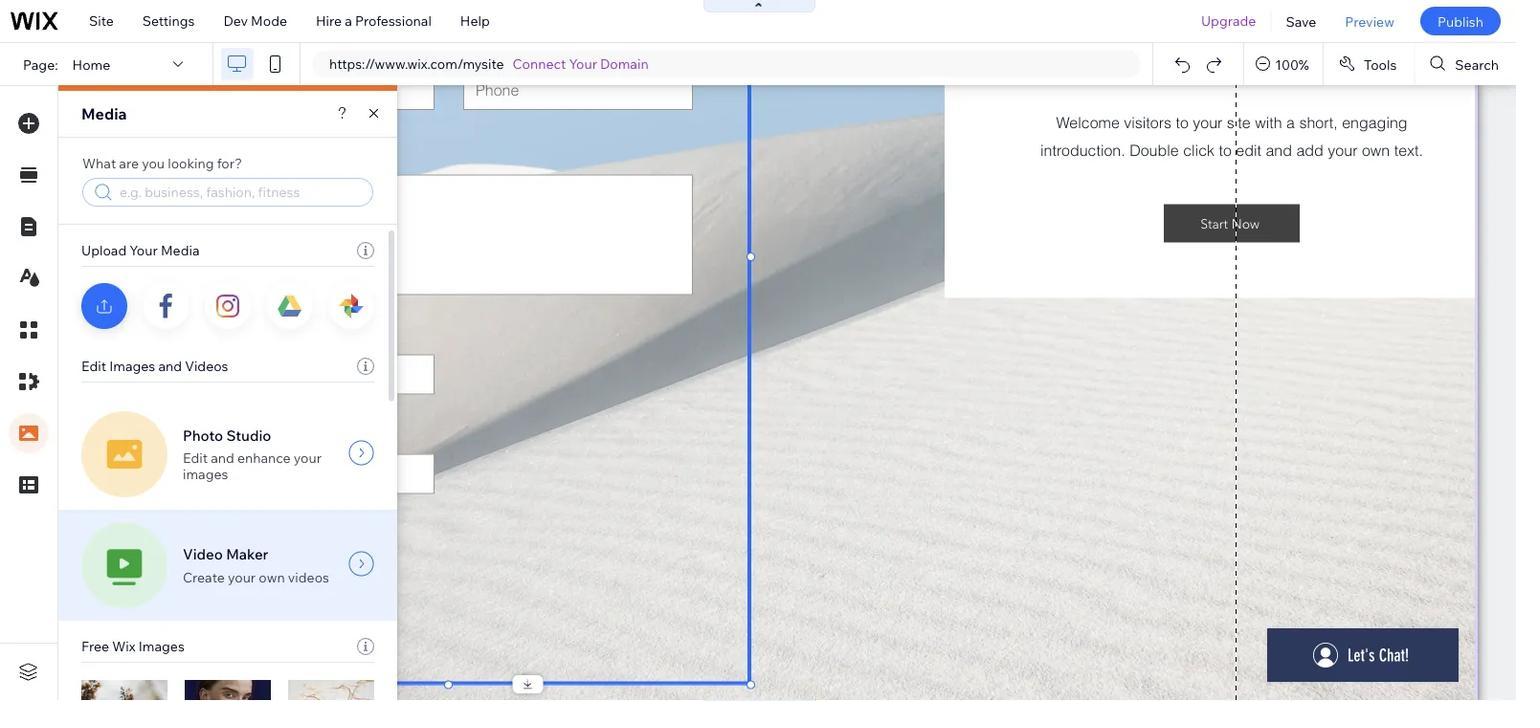 Task type: locate. For each thing, give the bounding box(es) containing it.
1 vertical spatial media
[[161, 242, 200, 259]]

1 vertical spatial images
[[139, 639, 185, 655]]

images
[[109, 358, 155, 375], [139, 639, 185, 655]]

0 horizontal spatial your
[[130, 242, 158, 259]]

hire a professional
[[316, 12, 432, 29]]

1 horizontal spatial media
[[161, 242, 200, 259]]

studio
[[226, 427, 271, 445]]

free
[[81, 639, 109, 655]]

images right wix
[[139, 639, 185, 655]]

1 vertical spatial and
[[211, 450, 234, 467]]

0 vertical spatial your
[[294, 450, 322, 467]]

your right enhance in the bottom of the page
[[294, 450, 322, 467]]

0 vertical spatial and
[[158, 358, 182, 375]]

your left domain
[[569, 56, 597, 72]]

media right upload
[[161, 242, 200, 259]]

own
[[259, 569, 285, 586]]

media
[[81, 104, 127, 124], [161, 242, 200, 259]]

edit images and videos
[[81, 358, 228, 375]]

0 horizontal spatial your
[[228, 569, 256, 586]]

and
[[158, 358, 182, 375], [211, 450, 234, 467]]

your
[[569, 56, 597, 72], [130, 242, 158, 259]]

1 horizontal spatial your
[[294, 450, 322, 467]]

your
[[294, 450, 322, 467], [228, 569, 256, 586]]

for?
[[217, 155, 242, 172]]

1 vertical spatial your
[[228, 569, 256, 586]]

1 horizontal spatial your
[[569, 56, 597, 72]]

tools
[[1364, 56, 1397, 73]]

and down photo
[[211, 450, 234, 467]]

site
[[89, 12, 114, 29]]

create
[[183, 569, 225, 586]]

1 horizontal spatial and
[[211, 450, 234, 467]]

videos
[[288, 569, 329, 586]]

domain
[[600, 56, 649, 72]]

your inside video maker create your own videos
[[228, 569, 256, 586]]

dev mode
[[224, 12, 287, 29]]

video maker create your own videos
[[183, 546, 329, 586]]

preview button
[[1331, 0, 1409, 42]]

edit
[[81, 358, 106, 375], [183, 450, 208, 467]]

your right upload
[[130, 242, 158, 259]]

0 vertical spatial media
[[81, 104, 127, 124]]

1 vertical spatial edit
[[183, 450, 208, 467]]

media up what
[[81, 104, 127, 124]]

0 vertical spatial edit
[[81, 358, 106, 375]]

0 vertical spatial your
[[569, 56, 597, 72]]

home
[[72, 56, 110, 73]]

upgrade
[[1202, 12, 1257, 29]]

your down maker
[[228, 569, 256, 586]]

a
[[345, 12, 352, 29]]

0 horizontal spatial and
[[158, 358, 182, 375]]

1 horizontal spatial edit
[[183, 450, 208, 467]]

and left videos
[[158, 358, 182, 375]]

0 horizontal spatial media
[[81, 104, 127, 124]]

images left videos
[[109, 358, 155, 375]]

photo studio edit and enhance your images
[[183, 427, 322, 483]]

what are you looking for?
[[82, 155, 242, 172]]

settings
[[142, 12, 195, 29]]

0 vertical spatial images
[[109, 358, 155, 375]]

mode
[[251, 12, 287, 29]]



Task type: describe. For each thing, give the bounding box(es) containing it.
you
[[142, 155, 165, 172]]

upload
[[81, 242, 127, 259]]

looking
[[168, 155, 214, 172]]

and inside photo studio edit and enhance your images
[[211, 450, 234, 467]]

free wix images
[[81, 639, 185, 655]]

publish button
[[1421, 7, 1502, 35]]

images
[[183, 466, 228, 483]]

photo
[[183, 427, 223, 445]]

videos
[[185, 358, 228, 375]]

tools button
[[1324, 43, 1415, 85]]

search
[[1456, 56, 1500, 73]]

https://www.wix.com/mysite connect your domain
[[329, 56, 649, 72]]

connect
[[513, 56, 566, 72]]

enhance
[[237, 450, 291, 467]]

help
[[460, 12, 490, 29]]

https://www.wix.com/mysite
[[329, 56, 504, 72]]

maker
[[226, 546, 268, 564]]

1 vertical spatial your
[[130, 242, 158, 259]]

upload your media
[[81, 242, 200, 259]]

save
[[1286, 13, 1317, 29]]

0 horizontal spatial edit
[[81, 358, 106, 375]]

edit inside photo studio edit and enhance your images
[[183, 450, 208, 467]]

100%
[[1276, 56, 1310, 73]]

publish
[[1438, 13, 1484, 29]]

wix
[[112, 639, 136, 655]]

search button
[[1416, 43, 1517, 85]]

preview
[[1346, 13, 1395, 29]]

are
[[119, 155, 139, 172]]

hire
[[316, 12, 342, 29]]

100% button
[[1245, 43, 1323, 85]]

what
[[82, 155, 116, 172]]

your inside photo studio edit and enhance your images
[[294, 450, 322, 467]]

video
[[183, 546, 223, 564]]

dev
[[224, 12, 248, 29]]

save button
[[1272, 0, 1331, 42]]

professional
[[355, 12, 432, 29]]

e.g. business, fashion, fitness field
[[118, 183, 351, 202]]



Task type: vqa. For each thing, say whether or not it's contained in the screenshot.
CUSTOM
no



